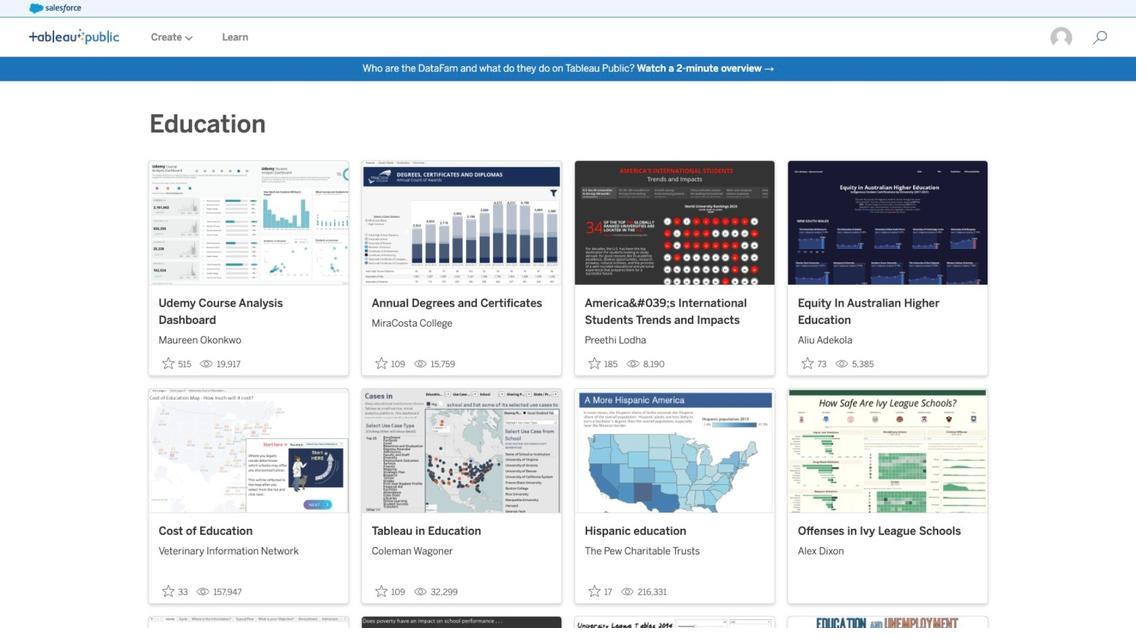 Task type: describe. For each thing, give the bounding box(es) containing it.
create image
[[182, 36, 193, 41]]

gary.orlando image
[[1050, 26, 1073, 49]]

salesforce logo image
[[29, 4, 81, 13]]

go to search image
[[1078, 30, 1122, 45]]

logo image
[[29, 29, 119, 45]]



Task type: locate. For each thing, give the bounding box(es) containing it.
education heading
[[149, 108, 266, 142]]

workbook thumbnail image
[[149, 161, 348, 285], [362, 161, 562, 285], [575, 161, 775, 285], [788, 161, 988, 285], [149, 389, 348, 513], [362, 389, 562, 513], [575, 389, 775, 513], [788, 389, 988, 513]]

add favorite image
[[375, 357, 388, 369], [802, 357, 814, 369], [375, 585, 388, 597]]

add favorite image
[[162, 357, 174, 369], [588, 357, 601, 369], [162, 585, 174, 597], [588, 585, 601, 597]]

Add Favorite button
[[159, 353, 195, 373], [372, 353, 409, 373], [585, 353, 621, 373], [798, 353, 830, 373], [159, 582, 192, 601], [372, 582, 409, 601], [585, 582, 616, 601]]



Task type: vqa. For each thing, say whether or not it's contained in the screenshot.
Add Favorite icon to the top
no



